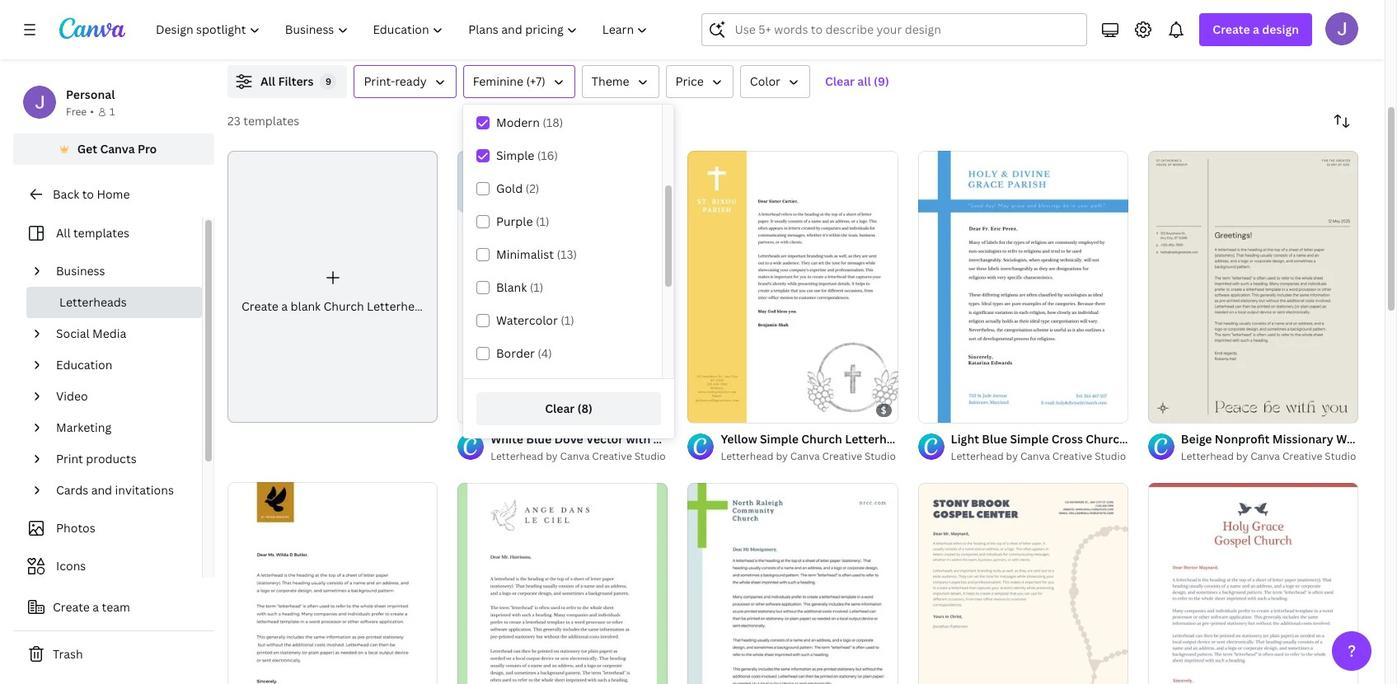 Task type: vqa. For each thing, say whether or not it's contained in the screenshot.


Task type: describe. For each thing, give the bounding box(es) containing it.
light blue simple cross church letterhead letterhead by canva creative studio
[[951, 431, 1192, 464]]

simple inside light blue simple cross church letterhead letterhead by canva creative studio
[[1010, 431, 1049, 447]]

(13)
[[557, 246, 577, 262]]

watercolor
[[496, 312, 558, 328]]

clear (8)
[[545, 401, 593, 416]]

church inside light blue simple cross church letterhead letterhead by canva creative studio
[[1086, 431, 1127, 447]]

create a blank church letterhead
[[242, 298, 429, 314]]

education
[[56, 357, 112, 373]]

create a design
[[1213, 21, 1299, 37]]

social media link
[[49, 318, 192, 350]]

create a design button
[[1200, 13, 1312, 46]]

invitations
[[115, 482, 174, 498]]

modern
[[496, 115, 540, 130]]

4 letterhead by canva creative studio link from the left
[[1181, 449, 1358, 465]]

trash
[[53, 646, 83, 662]]

blue cross church minimal letterhead image
[[688, 483, 898, 684]]

with
[[626, 431, 651, 447]]

clear all (9)
[[825, 73, 889, 89]]

color
[[750, 73, 781, 89]]

business link
[[49, 256, 192, 287]]

print-
[[364, 73, 395, 89]]

cross
[[1052, 431, 1083, 447]]

video link
[[49, 381, 192, 412]]

letterhead by canva creative studio
[[1181, 450, 1356, 464]]

light blue simple cross church letterhead link
[[951, 431, 1192, 449]]

yellow simple church letterhead image
[[688, 151, 898, 423]]

border (4)
[[496, 345, 552, 361]]

letterhead by canva creative studio link for simple
[[951, 449, 1128, 465]]

all
[[857, 73, 871, 89]]

$
[[881, 404, 887, 417]]

•
[[90, 105, 94, 119]]

icons link
[[23, 551, 192, 582]]

photos
[[56, 520, 95, 536]]

education link
[[49, 350, 192, 381]]

Sort by button
[[1325, 105, 1358, 138]]

creative inside white blue dove vector with blue dots church letterhead (us) letterhead by canva creative studio
[[592, 450, 632, 464]]

price button
[[666, 65, 734, 98]]

white blue dove vector with blue dots church letterhead (us) letterhead by canva creative studio
[[491, 431, 843, 464]]

photos link
[[23, 513, 192, 544]]

studio inside yellow simple church letterhead letterhead by canva creative studio
[[865, 450, 896, 464]]

templates for all templates
[[73, 225, 129, 241]]

purple
[[496, 213, 533, 229]]

yellow
[[721, 431, 757, 447]]

light
[[951, 431, 979, 447]]

print-ready
[[364, 73, 427, 89]]

create for create a design
[[1213, 21, 1250, 37]]

social media
[[56, 326, 126, 341]]

gold (2)
[[496, 181, 539, 196]]

all for all filters
[[260, 73, 275, 89]]

icons
[[56, 558, 86, 574]]

create a team
[[53, 599, 130, 615]]

free •
[[66, 105, 94, 119]]

studio inside light blue simple cross church letterhead letterhead by canva creative studio
[[1095, 450, 1126, 464]]

4 by from the left
[[1236, 450, 1248, 464]]

(1) for watercolor (1)
[[561, 312, 574, 328]]

indian red church letterhead image
[[1148, 483, 1358, 684]]

2 blue from the left
[[653, 431, 679, 447]]

(us)
[[819, 431, 843, 447]]

(2)
[[526, 181, 539, 196]]

clear for clear all (9)
[[825, 73, 855, 89]]

white
[[491, 431, 523, 447]]

clear for clear (8)
[[545, 401, 575, 416]]

marketing link
[[49, 412, 192, 443]]

home
[[97, 186, 130, 202]]

letterhead inside 'element'
[[367, 298, 429, 314]]

dark golden rod dove church letterhead image
[[228, 482, 438, 684]]

back
[[53, 186, 79, 202]]

clear (8) button
[[476, 392, 661, 425]]

cards and invitations
[[56, 482, 174, 498]]

23
[[228, 113, 241, 129]]

canva inside button
[[100, 141, 135, 157]]

create a blank church letterhead link
[[228, 151, 438, 423]]

all templates link
[[23, 218, 192, 249]]

9
[[326, 75, 331, 87]]

theme button
[[582, 65, 659, 98]]

(1) for blank (1)
[[530, 279, 543, 295]]

letterhead by canva creative studio link for church
[[721, 449, 898, 465]]

create for create a blank church letterhead
[[242, 298, 279, 314]]

beige nonprofit missionary work classy minimalist charity letterhead image
[[1148, 151, 1358, 423]]

feminine
[[473, 73, 523, 89]]

border
[[496, 345, 535, 361]]

free
[[66, 105, 87, 119]]

get
[[77, 141, 97, 157]]

marketing
[[56, 420, 111, 435]]

templates for 23 templates
[[243, 113, 299, 129]]

to
[[82, 186, 94, 202]]

canva inside white blue dove vector with blue dots church letterhead (us) letterhead by canva creative studio
[[560, 450, 590, 464]]

church inside 'element'
[[324, 298, 364, 314]]

back to home link
[[13, 178, 214, 211]]

color button
[[740, 65, 810, 98]]

pro
[[138, 141, 157, 157]]

print products link
[[49, 443, 192, 475]]

jacob simon image
[[1325, 12, 1358, 45]]

simple inside yellow simple church letterhead letterhead by canva creative studio
[[760, 431, 799, 447]]

church inside white blue dove vector with blue dots church letterhead (us) letterhead by canva creative studio
[[711, 431, 752, 447]]

all for all templates
[[56, 225, 70, 241]]



Task type: locate. For each thing, give the bounding box(es) containing it.
ready
[[395, 73, 427, 89]]

(+7)
[[526, 73, 546, 89]]

a for blank
[[281, 298, 288, 314]]

2 horizontal spatial simple
[[1010, 431, 1049, 447]]

green simple illustrated dove church letterhead image
[[458, 483, 668, 684]]

blank
[[291, 298, 321, 314]]

2 by from the left
[[776, 450, 788, 464]]

dove
[[554, 431, 583, 447]]

None search field
[[702, 13, 1088, 46]]

and
[[91, 482, 112, 498]]

2 horizontal spatial a
[[1253, 21, 1259, 37]]

simple left (16)
[[496, 148, 534, 163]]

(1) right watercolor
[[561, 312, 574, 328]]

0 horizontal spatial all
[[56, 225, 70, 241]]

1 horizontal spatial create
[[242, 298, 279, 314]]

create inside button
[[53, 599, 90, 615]]

create inside dropdown button
[[1213, 21, 1250, 37]]

1 letterhead by canva creative studio link from the left
[[491, 449, 668, 465]]

team
[[102, 599, 130, 615]]

1 vertical spatial clear
[[545, 401, 575, 416]]

creative inside yellow simple church letterhead letterhead by canva creative studio
[[822, 450, 862, 464]]

(1) right purple
[[536, 213, 549, 229]]

clear left all
[[825, 73, 855, 89]]

minimalist
[[496, 246, 554, 262]]

blue right light
[[982, 431, 1007, 447]]

blue left the dove
[[526, 431, 552, 447]]

all filters
[[260, 73, 314, 89]]

clear left (8)
[[545, 401, 575, 416]]

1 horizontal spatial clear
[[825, 73, 855, 89]]

yellow simple church letterhead link
[[721, 431, 907, 449]]

1 vertical spatial create
[[242, 298, 279, 314]]

simple right yellow
[[760, 431, 799, 447]]

0 horizontal spatial simple
[[496, 148, 534, 163]]

a inside 'element'
[[281, 298, 288, 314]]

canva
[[100, 141, 135, 157], [560, 450, 590, 464], [790, 450, 820, 464], [1020, 450, 1050, 464], [1251, 450, 1280, 464]]

a inside button
[[93, 599, 99, 615]]

all templates
[[56, 225, 129, 241]]

top level navigation element
[[145, 13, 662, 46]]

1
[[110, 105, 115, 119]]

templates down back to home
[[73, 225, 129, 241]]

(1)
[[536, 213, 549, 229], [530, 279, 543, 295], [561, 312, 574, 328]]

(18)
[[543, 115, 563, 130]]

0 vertical spatial all
[[260, 73, 275, 89]]

print products
[[56, 451, 137, 467]]

0 vertical spatial templates
[[243, 113, 299, 129]]

2 creative from the left
[[822, 450, 862, 464]]

3 by from the left
[[1006, 450, 1018, 464]]

1 vertical spatial templates
[[73, 225, 129, 241]]

a left blank
[[281, 298, 288, 314]]

letterhead by canva creative studio link for dove
[[491, 449, 668, 465]]

studio inside white blue dove vector with blue dots church letterhead (us) letterhead by canva creative studio
[[635, 450, 666, 464]]

2 studio from the left
[[865, 450, 896, 464]]

23 templates
[[228, 113, 299, 129]]

create inside 'element'
[[242, 298, 279, 314]]

products
[[86, 451, 137, 467]]

(1) right blank
[[530, 279, 543, 295]]

vector
[[586, 431, 623, 447]]

feminine (+7) button
[[463, 65, 575, 98]]

simple left cross at the right bottom of the page
[[1010, 431, 1049, 447]]

create down icons
[[53, 599, 90, 615]]

9 filter options selected element
[[320, 73, 337, 90]]

1 blue from the left
[[526, 431, 552, 447]]

church letterhead templates image
[[1007, 0, 1358, 45]]

letterheads
[[59, 294, 127, 310]]

watercolor (1)
[[496, 312, 574, 328]]

0 horizontal spatial create
[[53, 599, 90, 615]]

templates
[[243, 113, 299, 129], [73, 225, 129, 241]]

templates right 23
[[243, 113, 299, 129]]

1 vertical spatial (1)
[[530, 279, 543, 295]]

letterhead
[[367, 298, 429, 314], [754, 431, 817, 447], [845, 431, 907, 447], [1129, 431, 1192, 447], [491, 450, 543, 464], [721, 450, 774, 464], [951, 450, 1004, 464], [1181, 450, 1234, 464]]

Search search field
[[735, 14, 1077, 45]]

blank (1)
[[496, 279, 543, 295]]

simple
[[496, 148, 534, 163], [760, 431, 799, 447], [1010, 431, 1049, 447]]

1 creative from the left
[[592, 450, 632, 464]]

3 studio from the left
[[1095, 450, 1126, 464]]

by inside light blue simple cross church letterhead letterhead by canva creative studio
[[1006, 450, 1018, 464]]

0 vertical spatial (1)
[[536, 213, 549, 229]]

canva inside light blue simple cross church letterhead letterhead by canva creative studio
[[1020, 450, 1050, 464]]

back to home
[[53, 186, 130, 202]]

1 horizontal spatial all
[[260, 73, 275, 89]]

all left 'filters'
[[260, 73, 275, 89]]

3 blue from the left
[[982, 431, 1007, 447]]

2 vertical spatial a
[[93, 599, 99, 615]]

get canva pro button
[[13, 134, 214, 165]]

3 letterhead by canva creative studio link from the left
[[951, 449, 1128, 465]]

design
[[1262, 21, 1299, 37]]

a
[[1253, 21, 1259, 37], [281, 298, 288, 314], [93, 599, 99, 615]]

all down back
[[56, 225, 70, 241]]

a inside dropdown button
[[1253, 21, 1259, 37]]

cards and invitations link
[[49, 475, 192, 506]]

minimalist (13)
[[496, 246, 577, 262]]

cards
[[56, 482, 88, 498]]

1 horizontal spatial a
[[281, 298, 288, 314]]

light blue simple cross church letterhead image
[[918, 151, 1128, 423]]

create left design
[[1213, 21, 1250, 37]]

0 horizontal spatial a
[[93, 599, 99, 615]]

(8)
[[577, 401, 593, 416]]

blue for white
[[526, 431, 552, 447]]

0 vertical spatial a
[[1253, 21, 1259, 37]]

print
[[56, 451, 83, 467]]

get canva pro
[[77, 141, 157, 157]]

trash link
[[13, 638, 214, 671]]

1 studio from the left
[[635, 450, 666, 464]]

business
[[56, 263, 105, 279]]

social
[[56, 326, 90, 341]]

(9)
[[874, 73, 889, 89]]

by inside white blue dove vector with blue dots church letterhead (us) letterhead by canva creative studio
[[546, 450, 558, 464]]

theme
[[592, 73, 629, 89]]

a left team
[[93, 599, 99, 615]]

4 creative from the left
[[1283, 450, 1323, 464]]

dots
[[681, 431, 708, 447]]

create a blank church letterhead element
[[228, 151, 438, 423]]

a left design
[[1253, 21, 1259, 37]]

2 horizontal spatial create
[[1213, 21, 1250, 37]]

blank
[[496, 279, 527, 295]]

clear inside button
[[825, 73, 855, 89]]

0 horizontal spatial blue
[[526, 431, 552, 447]]

1 vertical spatial all
[[56, 225, 70, 241]]

create for create a team
[[53, 599, 90, 615]]

yellow simple church letterhead letterhead by canva creative studio
[[721, 431, 907, 464]]

purple (1)
[[496, 213, 549, 229]]

clear
[[825, 73, 855, 89], [545, 401, 575, 416]]

1 vertical spatial a
[[281, 298, 288, 314]]

modern (18)
[[496, 115, 563, 130]]

0 horizontal spatial clear
[[545, 401, 575, 416]]

1 horizontal spatial templates
[[243, 113, 299, 129]]

church inside yellow simple church letterhead letterhead by canva creative studio
[[801, 431, 842, 447]]

2 vertical spatial create
[[53, 599, 90, 615]]

creative inside light blue simple cross church letterhead letterhead by canva creative studio
[[1052, 450, 1092, 464]]

by inside yellow simple church letterhead letterhead by canva creative studio
[[776, 450, 788, 464]]

1 horizontal spatial simple
[[760, 431, 799, 447]]

pale navy blue rosary beads church letterhead image
[[918, 483, 1128, 684]]

2 letterhead by canva creative studio link from the left
[[721, 449, 898, 465]]

0 vertical spatial clear
[[825, 73, 855, 89]]

0 vertical spatial create
[[1213, 21, 1250, 37]]

a for design
[[1253, 21, 1259, 37]]

white blue dove vector with blue dots church letterhead (us) link
[[491, 431, 843, 449]]

clear inside button
[[545, 401, 575, 416]]

simple (16)
[[496, 148, 558, 163]]

2 horizontal spatial blue
[[982, 431, 1007, 447]]

create a team button
[[13, 591, 214, 624]]

(1) for purple (1)
[[536, 213, 549, 229]]

blue for light
[[982, 431, 1007, 447]]

personal
[[66, 87, 115, 102]]

2 vertical spatial (1)
[[561, 312, 574, 328]]

by
[[546, 450, 558, 464], [776, 450, 788, 464], [1006, 450, 1018, 464], [1236, 450, 1248, 464]]

0 horizontal spatial templates
[[73, 225, 129, 241]]

clear all (9) button
[[817, 65, 897, 98]]

media
[[92, 326, 126, 341]]

4 studio from the left
[[1325, 450, 1356, 464]]

blue right with
[[653, 431, 679, 447]]

video
[[56, 388, 88, 404]]

create
[[1213, 21, 1250, 37], [242, 298, 279, 314], [53, 599, 90, 615]]

1 horizontal spatial blue
[[653, 431, 679, 447]]

white blue dove vector with blue dots church letterhead (us) image
[[458, 151, 668, 423]]

blue inside light blue simple cross church letterhead letterhead by canva creative studio
[[982, 431, 1007, 447]]

3 creative from the left
[[1052, 450, 1092, 464]]

create left blank
[[242, 298, 279, 314]]

price
[[676, 73, 704, 89]]

(4)
[[538, 345, 552, 361]]

filters
[[278, 73, 314, 89]]

a for team
[[93, 599, 99, 615]]

1 by from the left
[[546, 450, 558, 464]]

canva inside yellow simple church letterhead letterhead by canva creative studio
[[790, 450, 820, 464]]



